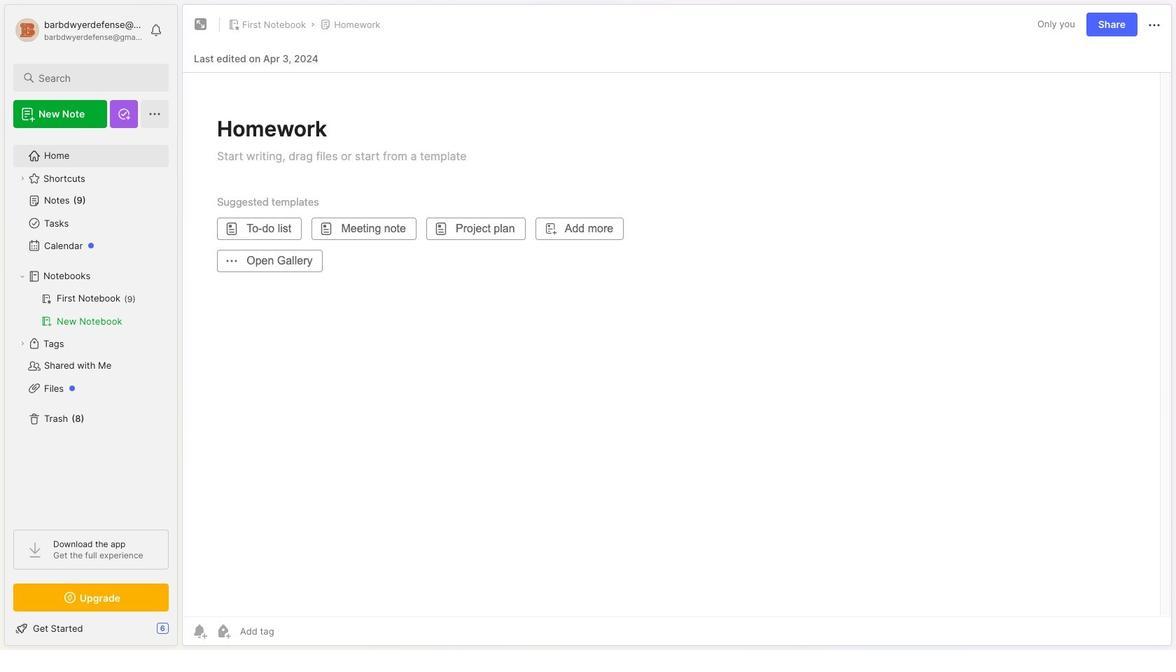 Task type: vqa. For each thing, say whether or not it's contained in the screenshot.
Note Editor text field
yes



Task type: locate. For each thing, give the bounding box(es) containing it.
expand notebooks image
[[18, 272, 27, 281]]

group inside tree
[[13, 288, 168, 333]]

tree inside main element
[[5, 137, 177, 518]]

expand tags image
[[18, 340, 27, 348]]

none search field inside main element
[[39, 69, 156, 86]]

tree
[[5, 137, 177, 518]]

Account field
[[13, 16, 143, 44]]

More actions field
[[1147, 16, 1163, 33]]

Add tag field
[[239, 625, 345, 638]]

add a reminder image
[[191, 623, 208, 640]]

Search text field
[[39, 71, 156, 85]]

None search field
[[39, 69, 156, 86]]

group
[[13, 288, 168, 333]]



Task type: describe. For each thing, give the bounding box(es) containing it.
Note Editor text field
[[183, 72, 1172, 617]]

more actions image
[[1147, 17, 1163, 33]]

expand note image
[[193, 16, 209, 33]]

add tag image
[[215, 623, 232, 640]]

note window element
[[182, 4, 1172, 646]]

main element
[[0, 0, 182, 651]]



